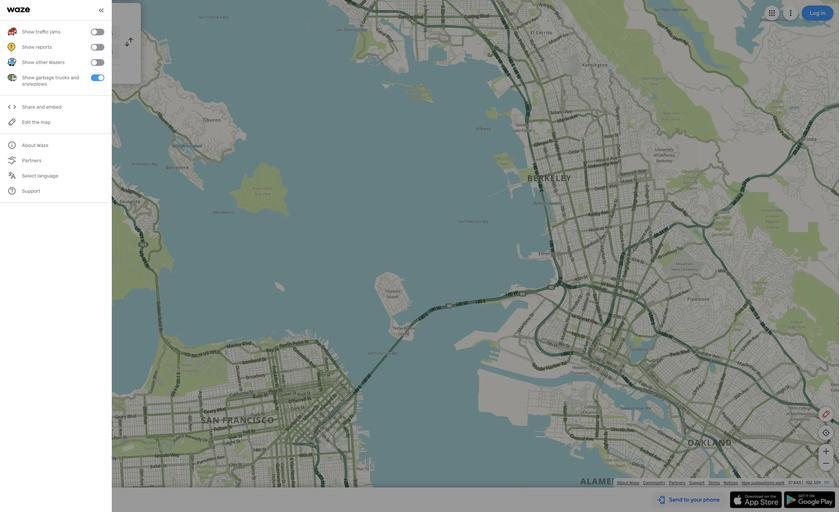 Task type: describe. For each thing, give the bounding box(es) containing it.
partners
[[669, 481, 686, 486]]

support
[[689, 481, 705, 486]]

embed
[[46, 104, 62, 110]]

terms link
[[708, 481, 720, 486]]

Choose destination text field
[[25, 44, 119, 59]]

share and embed
[[22, 104, 62, 110]]

about waze community partners support terms notices how suggestions work 37.843 | -122.359
[[617, 481, 821, 486]]

community link
[[643, 481, 665, 486]]

how suggestions work link
[[742, 481, 785, 486]]

122.359
[[806, 481, 821, 486]]

partners link
[[669, 481, 686, 486]]

work
[[776, 481, 785, 486]]

about
[[617, 481, 629, 486]]

current location image
[[10, 28, 19, 37]]

zoom in image
[[822, 448, 831, 457]]

-
[[804, 481, 806, 486]]

share and embed link
[[7, 100, 104, 115]]

clock image
[[9, 69, 18, 78]]

37.843
[[788, 481, 801, 486]]

community
[[643, 481, 665, 486]]

waze
[[630, 481, 639, 486]]

terms
[[708, 481, 720, 486]]

|
[[802, 481, 803, 486]]



Task type: locate. For each thing, give the bounding box(es) containing it.
support link
[[689, 481, 705, 486]]

driving
[[45, 9, 67, 17]]

pencil image
[[822, 410, 831, 419]]

about waze link
[[617, 481, 639, 486]]

driving directions
[[45, 9, 99, 17]]

leave
[[23, 70, 37, 76]]

location image
[[10, 47, 19, 56]]

zoom out image
[[822, 460, 831, 468]]

now
[[39, 70, 49, 76]]

leave now
[[23, 70, 49, 76]]

how
[[742, 481, 750, 486]]

directions
[[68, 9, 99, 17]]

Choose starting point text field
[[25, 25, 119, 40]]

link image
[[824, 480, 830, 486]]

notices link
[[724, 481, 738, 486]]

and
[[36, 104, 45, 110]]

notices
[[724, 481, 738, 486]]

code image
[[7, 103, 17, 112]]

suggestions
[[751, 481, 775, 486]]

share
[[22, 104, 35, 110]]



Task type: vqa. For each thing, say whether or not it's contained in the screenshot.
Blvd, for Store,
no



